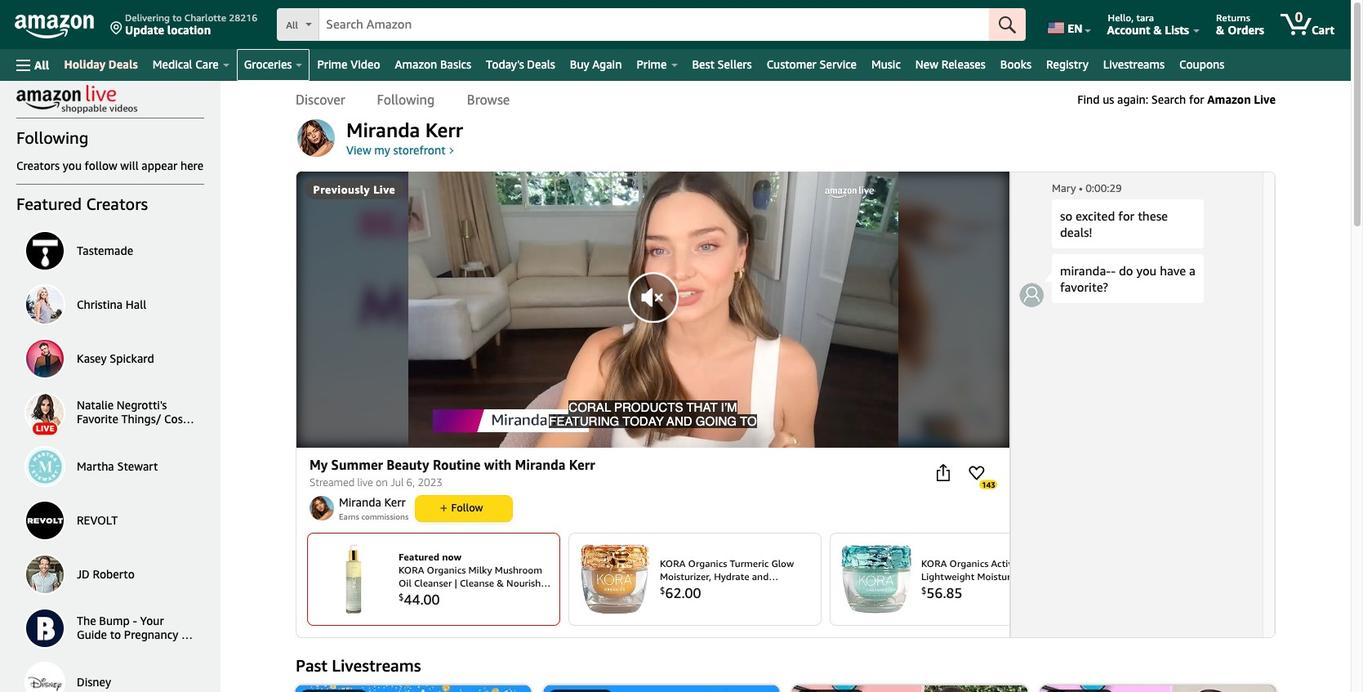 Task type: locate. For each thing, give the bounding box(es) containing it.
2 horizontal spatial certified
[[978, 583, 1016, 596]]

featured for featured creators
[[16, 195, 82, 213]]

creators up featured creators
[[16, 159, 60, 172]]

0 horizontal spatial deals
[[109, 57, 138, 71]]

organics inside kora organics active algae lightweight moisturizer, hydrate and soothe, certified organic, cruelty free, refillable, 1.69 fl oz
[[950, 557, 989, 570]]

00 inside deal price is $44.00 element
[[424, 591, 440, 608]]

enterting carousel tile element
[[307, 533, 561, 626], [569, 533, 822, 626], [830, 533, 1084, 626]]

0 vertical spatial miranda
[[347, 119, 420, 143]]

organic, inside kora organics turmeric glow moisturizer, hydrate and illuminate, certified organic, cruelty free, refillable, 1.69 fl oz
[[751, 583, 789, 596]]

143 button
[[960, 457, 1005, 489]]

1 horizontal spatial 00
[[685, 584, 702, 601]]

certified down active
[[978, 583, 1016, 596]]

cruelty down cleanse
[[483, 590, 515, 602]]

6 avatar image from the top
[[26, 502, 64, 539]]

.
[[682, 584, 685, 601], [943, 584, 947, 601], [420, 591, 424, 608]]

featured for featured now kora organics milky mushroom oil cleanser | cleanse & nourish | certified organic | cruelty free | 5.07 oz
[[399, 551, 440, 563]]

organics inside featured now kora organics milky mushroom oil cleanser | cleanse & nourish | certified organic | cruelty free | 5.07 oz
[[427, 564, 466, 576]]

kerr inside miranda kerr earns commissions
[[384, 495, 406, 509]]

free, inside kora organics active algae lightweight moisturizer, hydrate and soothe, certified organic, cruelty free, refillable, 1.69 fl oz
[[957, 596, 978, 609]]

1 horizontal spatial kerr
[[425, 119, 463, 143]]

2 refillable, from the left
[[980, 596, 1025, 609]]

0 horizontal spatial featured
[[16, 195, 82, 213]]

2 horizontal spatial oz
[[1058, 596, 1069, 609]]

0 horizontal spatial following
[[16, 128, 89, 147]]

buy again link
[[563, 53, 630, 76]]

location
[[167, 23, 211, 37]]

avatar image left christina
[[26, 286, 64, 324]]

free, down illuminate,
[[695, 596, 716, 609]]

1 vertical spatial creators
[[86, 195, 148, 213]]

organics for 85
[[950, 557, 989, 570]]

& down mushroom
[[497, 577, 504, 589]]

deals right holiday
[[109, 57, 138, 71]]

& left lists
[[1154, 23, 1163, 37]]

$ inside "$ 62 . 00"
[[660, 585, 666, 596]]

fl
[[788, 596, 794, 609], [1049, 596, 1056, 609]]

1 horizontal spatial deals
[[527, 57, 556, 71]]

creators
[[16, 159, 60, 172], [86, 195, 148, 213]]

featured
[[16, 195, 82, 213], [399, 551, 440, 563]]

certified up 5.07
[[399, 590, 437, 602]]

0 horizontal spatial $
[[399, 592, 404, 603]]

organics up lightweight
[[950, 557, 989, 570]]

1 horizontal spatial fl
[[1049, 596, 1056, 609]]

medical care
[[153, 57, 219, 71]]

and inside kora organics active algae lightweight moisturizer, hydrate and soothe, certified organic, cruelty free, refillable, 1.69 fl oz
[[922, 583, 939, 596]]

2 enterting carousel tile element from the left
[[569, 533, 822, 626]]

video player region
[[297, 172, 1010, 447]]

avatar image down the live
[[26, 448, 64, 485]]

you
[[63, 159, 82, 172], [1137, 263, 1157, 278]]

following up "miranda kerr"
[[377, 91, 435, 107]]

1 avatar image from the top
[[26, 232, 64, 270]]

kora inside kora organics active algae lightweight moisturizer, hydrate and soothe, certified organic, cruelty free, refillable, 1.69 fl oz
[[922, 557, 948, 570]]

2 1.69 from the left
[[1027, 596, 1047, 609]]

1 free, from the left
[[695, 596, 716, 609]]

& left orders
[[1217, 23, 1225, 37]]

favoritas
[[77, 426, 123, 440]]

1 fl from the left
[[788, 596, 794, 609]]

7 avatar image from the top
[[26, 556, 64, 593]]

2 horizontal spatial enterting carousel tile element
[[830, 533, 1084, 626]]

1 horizontal spatial following
[[377, 91, 435, 107]]

kora inside kora organics turmeric glow moisturizer, hydrate and illuminate, certified organic, cruelty free, refillable, 1.69 fl oz
[[660, 557, 686, 570]]

0 horizontal spatial fl
[[788, 596, 794, 609]]

cruelty down illuminate,
[[660, 596, 692, 609]]

1 horizontal spatial .
[[682, 584, 685, 601]]

1 horizontal spatial organic,
[[1019, 583, 1056, 596]]

avatar image inside christina hall link
[[26, 286, 64, 324]]

1 horizontal spatial -
[[979, 430, 981, 439]]

you left follow
[[63, 159, 82, 172]]

you right "do"
[[1137, 263, 1157, 278]]

kora inside featured now kora organics milky mushroom oil cleanser | cleanse & nourish | certified organic | cruelty free | 5.07 oz
[[399, 564, 425, 576]]

1 refillable, from the left
[[719, 596, 763, 609]]

avatar image inside jd roberto link
[[26, 556, 64, 593]]

1 horizontal spatial organics
[[689, 557, 728, 570]]

0 horizontal spatial organics
[[427, 564, 466, 576]]

2 prime from the left
[[637, 57, 667, 71]]

avatar image inside martha stewart link
[[26, 448, 64, 485]]

avatar image left disney
[[26, 664, 64, 692]]

lists
[[1166, 23, 1190, 37]]

disney link
[[16, 655, 204, 692]]

prime link
[[630, 53, 685, 76]]

4 avatar image from the top
[[26, 394, 64, 432]]

00 inside deal price is $62.00 element
[[685, 584, 702, 601]]

1.69 down "glow"
[[766, 596, 785, 609]]

1 vertical spatial live
[[374, 183, 396, 196]]

1 horizontal spatial $
[[660, 585, 666, 596]]

2 avatar image from the top
[[26, 286, 64, 324]]

avatar image
[[26, 232, 64, 270], [26, 286, 64, 324], [26, 340, 64, 378], [26, 394, 64, 432], [26, 448, 64, 485], [26, 502, 64, 539], [26, 556, 64, 593], [26, 610, 64, 647], [26, 664, 64, 692]]

organics up illuminate,
[[689, 557, 728, 570]]

1 horizontal spatial kora
[[660, 557, 686, 570]]

turmeric
[[730, 557, 769, 570]]

bump
[[99, 614, 130, 628]]

avatar image for revolt
[[26, 502, 64, 539]]

past
[[296, 655, 328, 677]]

cruelty down the soothe,
[[922, 596, 954, 609]]

certified down turmeric
[[710, 583, 749, 596]]

2 horizontal spatial -
[[1112, 263, 1116, 278]]

fl inside kora organics active algae lightweight moisturizer, hydrate and soothe, certified organic, cruelty free, refillable, 1.69 fl oz
[[1049, 596, 1056, 609]]

live down orders
[[1255, 92, 1277, 106]]

2 horizontal spatial organics
[[950, 557, 989, 570]]

0 horizontal spatial amazon
[[395, 57, 437, 71]]

kerr down progress bar 'slider' at the bottom
[[569, 456, 596, 473]]

0 vertical spatial live
[[1255, 92, 1277, 106]]

moisturizer, up illuminate,
[[660, 570, 712, 583]]

2 vertical spatial -
[[133, 614, 137, 628]]

0 vertical spatial for
[[1190, 92, 1205, 106]]

- left your at the bottom of the page
[[133, 614, 137, 628]]

illuminate,
[[660, 583, 708, 596]]

| right nourish on the left of page
[[544, 577, 547, 589]]

1 vertical spatial for
[[1119, 208, 1135, 223]]

avatar image left the
[[26, 610, 64, 647]]

0 vertical spatial you
[[63, 159, 82, 172]]

2 horizontal spatial cruelty
[[922, 596, 954, 609]]

deals
[[109, 57, 138, 71], [527, 57, 556, 71]]

None submit
[[990, 8, 1027, 41]]

avatar image inside tastemade link
[[26, 232, 64, 270]]

enterting carousel tile element containing 62
[[569, 533, 822, 626]]

cruelty
[[483, 590, 515, 602], [660, 596, 692, 609], [922, 596, 954, 609]]

2 moisturizer, from the left
[[978, 570, 1029, 583]]

1 enterting carousel tile element from the left
[[307, 533, 561, 626]]

free, inside kora organics turmeric glow moisturizer, hydrate and illuminate, certified organic, cruelty free, refillable, 1.69 fl oz
[[695, 596, 716, 609]]

1.69 down algae
[[1027, 596, 1047, 609]]

avatar image for kasey spickard
[[26, 340, 64, 378]]

service
[[820, 57, 857, 71]]

avatar image left revolt
[[26, 502, 64, 539]]

deals inside 'link'
[[527, 57, 556, 71]]

| down cleanse
[[477, 590, 480, 602]]

avatar image inside revolt link
[[26, 502, 64, 539]]

2 horizontal spatial $
[[922, 585, 927, 596]]

avatar image down featured creators
[[26, 232, 64, 270]]

amazon up following link
[[395, 57, 437, 71]]

kora up illuminate,
[[660, 557, 686, 570]]

all down amazon image
[[34, 58, 49, 72]]

Search Amazon text field
[[320, 9, 990, 40]]

0 horizontal spatial kora
[[399, 564, 425, 576]]

delivering
[[125, 11, 170, 24]]

$ right kora organics turmeric glow moisturizer, hydrate and illuminate, certified organic, cruelty free, refillable, 1.69 fl oz 'image'
[[660, 585, 666, 596]]

best
[[693, 57, 715, 71]]

organic, down "glow"
[[751, 583, 789, 596]]

avatar image left natalie
[[26, 394, 64, 432]]

kerr inside "my summer beauty routine with miranda kerr streamed live on jul 6, 2023"
[[569, 456, 596, 473]]

livestreams down "account"
[[1104, 57, 1165, 71]]

kora up lightweight
[[922, 557, 948, 570]]

1 hydrate from the left
[[714, 570, 750, 583]]

so excited for these deals!
[[1061, 208, 1172, 239]]

certified inside kora organics turmeric glow moisturizer, hydrate and illuminate, certified organic, cruelty free, refillable, 1.69 fl oz
[[710, 583, 749, 596]]

1 horizontal spatial certified
[[710, 583, 749, 596]]

2 hydrate from the left
[[1032, 570, 1067, 583]]

holiday
[[64, 57, 106, 71]]

beauty
[[387, 456, 430, 473]]

all
[[286, 19, 298, 31], [34, 58, 49, 72]]

the bump - your guide to pregnancy + parenting
[[77, 614, 188, 655]]

- up 143 'button'
[[979, 430, 981, 439]]

0 vertical spatial featured
[[16, 195, 82, 213]]

5 avatar image from the top
[[26, 448, 64, 485]]

2 deals from the left
[[527, 57, 556, 71]]

26:46
[[981, 430, 1002, 439]]

0 vertical spatial livestreams
[[1104, 57, 1165, 71]]

- left "do"
[[1112, 263, 1116, 278]]

1 horizontal spatial livestreams
[[1104, 57, 1165, 71]]

1 vertical spatial kerr
[[569, 456, 596, 473]]

featured up oil
[[399, 551, 440, 563]]

featured inside featured now kora organics milky mushroom oil cleanser | cleanse & nourish | certified organic | cruelty free | 5.07 oz
[[399, 551, 440, 563]]

1 horizontal spatial refillable,
[[980, 596, 1025, 609]]

miranda kerr image
[[310, 496, 334, 520]]

prime down all search field
[[637, 57, 667, 71]]

tab list containing discover
[[296, 81, 527, 118]]

deals!
[[1061, 225, 1093, 239]]

1 horizontal spatial to
[[173, 11, 182, 24]]

christina
[[77, 297, 123, 311]]

fl inside kora organics turmeric glow moisturizer, hydrate and illuminate, certified organic, cruelty free, refillable, 1.69 fl oz
[[788, 596, 794, 609]]

& inside returns & orders
[[1217, 23, 1225, 37]]

tab list
[[296, 81, 527, 118]]

live down my
[[374, 183, 396, 196]]

kerr for miranda kerr earns commissions
[[384, 495, 406, 509]]

0 horizontal spatial organic,
[[751, 583, 789, 596]]

refillable, inside kora organics active algae lightweight moisturizer, hydrate and soothe, certified organic, cruelty free, refillable, 1.69 fl oz
[[980, 596, 1025, 609]]

1 vertical spatial -
[[979, 430, 981, 439]]

groceries
[[244, 57, 292, 71]]

prime left the video
[[317, 57, 348, 71]]

creators you follow will appear here
[[16, 159, 204, 172]]

jd roberto link
[[16, 548, 204, 601]]

kora organics active algae lightweight moisturizer, hydrate and soothe, certified organic, cruelty free, refillable, 1.69 fl oz
[[922, 557, 1069, 609]]

2 vertical spatial miranda
[[339, 495, 382, 509]]

to left charlotte
[[173, 11, 182, 24]]

1 horizontal spatial prime
[[637, 57, 667, 71]]

organic,
[[751, 583, 789, 596], [1019, 583, 1056, 596]]

miranda for miranda kerr
[[347, 119, 420, 143]]

1 vertical spatial all
[[34, 58, 49, 72]]

milky
[[469, 564, 493, 576]]

& inside featured now kora organics milky mushroom oil cleanser | cleanse & nourish | certified organic | cruelty free | 5.07 oz
[[497, 577, 504, 589]]

following down amazon live logo
[[16, 128, 89, 147]]

0 horizontal spatial oz
[[421, 603, 431, 615]]

to right guide
[[110, 628, 121, 642]]

following inside following link
[[377, 91, 435, 107]]

0 horizontal spatial kerr
[[384, 495, 406, 509]]

1 vertical spatial you
[[1137, 263, 1157, 278]]

miranda inside miranda kerr earns commissions
[[339, 495, 382, 509]]

and down turmeric
[[752, 570, 769, 583]]

1 organic, from the left
[[751, 583, 789, 596]]

organics
[[689, 557, 728, 570], [950, 557, 989, 570], [427, 564, 466, 576]]

00 down cleanser
[[424, 591, 440, 608]]

1 horizontal spatial &
[[1154, 23, 1163, 37]]

0 vertical spatial following
[[377, 91, 435, 107]]

free, down the soothe,
[[957, 596, 978, 609]]

0 horizontal spatial livestreams
[[332, 655, 421, 677]]

commissions
[[362, 512, 409, 521]]

refillable, down active
[[980, 596, 1025, 609]]

1 horizontal spatial featured
[[399, 551, 440, 563]]

1 1.69 from the left
[[766, 596, 785, 609]]

1 deals from the left
[[109, 57, 138, 71]]

you inside the miranda-- do you have a favorite?
[[1137, 263, 1157, 278]]

my summer beauty routine with miranda kerr streamed live on jul 6, 2023
[[310, 456, 596, 489]]

miranda kerr
[[347, 119, 463, 143]]

list
[[296, 686, 1277, 692]]

| up organic
[[455, 577, 458, 589]]

kerr
[[425, 119, 463, 143], [569, 456, 596, 473], [384, 495, 406, 509]]

. for 62
[[682, 584, 685, 601]]

miranda
[[347, 119, 420, 143], [515, 456, 566, 473], [339, 495, 382, 509]]

organics inside kora organics turmeric glow moisturizer, hydrate and illuminate, certified organic, cruelty free, refillable, 1.69 fl oz
[[689, 557, 728, 570]]

avatar image inside kasey spickard link
[[26, 340, 64, 378]]

summer
[[331, 456, 383, 473]]

natalie
[[77, 398, 114, 412]]

$ up 5.07
[[399, 592, 404, 603]]

oz
[[797, 596, 807, 609], [1058, 596, 1069, 609], [421, 603, 431, 615]]

prime video link
[[310, 53, 388, 76]]

buy
[[570, 57, 590, 71]]

1 horizontal spatial you
[[1137, 263, 1157, 278]]

moisturizer, down active
[[978, 570, 1029, 583]]

avatar image for the bump - your guide to pregnancy + parenting
[[26, 610, 64, 647]]

0 horizontal spatial live
[[374, 183, 396, 196]]

livestreams up prime early access sale with miranda kerr "image"
[[332, 655, 421, 677]]

creators down creators you follow will appear here
[[86, 195, 148, 213]]

kora organics active algae lightweight moisturizer, hydrate and soothe, certified organic, cruelty free, refillable, 1.69 fl oz image
[[841, 544, 913, 615]]

deal price is $44.00 element
[[399, 590, 440, 608]]

0 horizontal spatial -
[[133, 614, 137, 628]]

jd roberto
[[77, 567, 135, 581]]

8 avatar image from the top
[[26, 610, 64, 647]]

0 vertical spatial all
[[286, 19, 298, 31]]

0 vertical spatial amazon
[[395, 57, 437, 71]]

0 horizontal spatial &
[[497, 577, 504, 589]]

0 horizontal spatial to
[[110, 628, 121, 642]]

1 horizontal spatial oz
[[797, 596, 807, 609]]

2023
[[418, 476, 443, 489]]

9 avatar image from the top
[[26, 664, 64, 692]]

00 for 44
[[424, 591, 440, 608]]

on
[[376, 476, 388, 489]]

excited
[[1076, 208, 1116, 223]]

1 prime from the left
[[317, 57, 348, 71]]

to
[[173, 11, 182, 24], [110, 628, 121, 642]]

1 horizontal spatial hydrate
[[1032, 570, 1067, 583]]

0 horizontal spatial for
[[1119, 208, 1135, 223]]

0 horizontal spatial 00
[[424, 591, 440, 608]]

1 vertical spatial to
[[110, 628, 121, 642]]

mushroom
[[495, 564, 543, 576]]

1 vertical spatial following
[[16, 128, 89, 147]]

$ inside $ 44 . 00
[[399, 592, 404, 603]]

deal price is $62.00 element
[[660, 583, 702, 601]]

avatar image for jd roberto
[[26, 556, 64, 593]]

kerr up commissions
[[384, 495, 406, 509]]

1 horizontal spatial amazon
[[1208, 92, 1252, 106]]

featured down creators you follow will appear here
[[16, 195, 82, 213]]

do
[[1120, 263, 1134, 278]]

a
[[1190, 263, 1196, 278]]

hydrate down turmeric
[[714, 570, 750, 583]]

amazon live logo image
[[16, 85, 155, 114]]

1 horizontal spatial free,
[[957, 596, 978, 609]]

0 horizontal spatial cruelty
[[483, 590, 515, 602]]

medical care link
[[145, 53, 237, 76]]

avatar image left the jd on the bottom of the page
[[26, 556, 64, 593]]

0 vertical spatial kerr
[[425, 119, 463, 143]]

coupons link
[[1173, 53, 1233, 76]]

2 horizontal spatial kora
[[922, 557, 948, 570]]

. for 44
[[420, 591, 424, 608]]

0 horizontal spatial all
[[34, 58, 49, 72]]

0 horizontal spatial .
[[420, 591, 424, 608]]

kora for 62
[[660, 557, 686, 570]]

holiday deals
[[64, 57, 138, 71]]

basics
[[440, 57, 472, 71]]

2 horizontal spatial kerr
[[569, 456, 596, 473]]

1 vertical spatial featured
[[399, 551, 440, 563]]

kora up oil
[[399, 564, 425, 576]]

0 horizontal spatial prime
[[317, 57, 348, 71]]

charlotte
[[185, 11, 226, 24]]

0 vertical spatial -
[[1112, 263, 1116, 278]]

my
[[375, 143, 390, 157]]

2 fl from the left
[[1049, 596, 1056, 609]]

previously
[[313, 183, 370, 196]]

00 for 62
[[685, 584, 702, 601]]

0 horizontal spatial refillable,
[[719, 596, 763, 609]]

1 horizontal spatial live
[[1255, 92, 1277, 106]]

1 moisturizer, from the left
[[660, 570, 712, 583]]

hello,
[[1109, 11, 1135, 24]]

prime for prime
[[637, 57, 667, 71]]

1 horizontal spatial 1.69
[[1027, 596, 1047, 609]]

miranda kerr profile image image
[[297, 119, 335, 157]]

organics down now
[[427, 564, 466, 576]]

1 horizontal spatial enterting carousel tile element
[[569, 533, 822, 626]]

0 horizontal spatial hydrate
[[714, 570, 750, 583]]

moisturizer, inside kora organics turmeric glow moisturizer, hydrate and illuminate, certified organic, cruelty free, refillable, 1.69 fl oz
[[660, 570, 712, 583]]

0 horizontal spatial 1.69
[[766, 596, 785, 609]]

hydrate down algae
[[1032, 570, 1067, 583]]

2 vertical spatial kerr
[[384, 495, 406, 509]]

0 horizontal spatial creators
[[16, 159, 60, 172]]

1 horizontal spatial moisturizer,
[[978, 570, 1029, 583]]

books link
[[994, 53, 1040, 76]]

0 horizontal spatial certified
[[399, 590, 437, 602]]

0 vertical spatial and
[[752, 570, 769, 583]]

the
[[77, 614, 96, 628]]

1 horizontal spatial for
[[1190, 92, 1205, 106]]

1 horizontal spatial all
[[286, 19, 298, 31]]

$
[[660, 585, 666, 596], [922, 585, 927, 596], [399, 592, 404, 603]]

update
[[125, 23, 164, 37]]

amazon down coupons link
[[1208, 92, 1252, 106]]

$ inside $ 56 . 85
[[922, 585, 927, 596]]

discover
[[296, 91, 345, 107]]

3 avatar image from the top
[[26, 340, 64, 378]]

deals right the today's at left
[[527, 57, 556, 71]]

all up groceries link
[[286, 19, 298, 31]]

& for account
[[1154, 23, 1163, 37]]

refillable,
[[719, 596, 763, 609], [980, 596, 1025, 609]]

1 vertical spatial miranda
[[515, 456, 566, 473]]

and down lightweight
[[922, 583, 939, 596]]

avatar image for christina hall
[[26, 286, 64, 324]]

1 vertical spatial amazon
[[1208, 92, 1252, 106]]

for left these
[[1119, 208, 1135, 223]]

best sellers link
[[685, 53, 760, 76]]

disney
[[77, 675, 111, 689]]

guide
[[77, 628, 107, 642]]

avatar image left kasey
[[26, 340, 64, 378]]

earns
[[339, 512, 359, 521]]

2 horizontal spatial &
[[1217, 23, 1225, 37]]

$ down lightweight
[[922, 585, 927, 596]]

organic, down algae
[[1019, 583, 1056, 596]]

kerr down following link
[[425, 119, 463, 143]]

customer service
[[767, 57, 857, 71]]

00 right 62
[[685, 584, 702, 601]]

tara
[[1137, 11, 1155, 24]]

2 organic, from the left
[[1019, 583, 1056, 596]]

avatar image inside "the bump - your guide to pregnancy + parenting" link
[[26, 610, 64, 647]]

avatar image inside disney link
[[26, 664, 64, 692]]

earns commissions button
[[339, 512, 409, 521]]

2 free, from the left
[[957, 596, 978, 609]]

3 enterting carousel tile element from the left
[[830, 533, 1084, 626]]

1 horizontal spatial cruelty
[[660, 596, 692, 609]]

live
[[358, 476, 373, 489]]

none submit inside all search field
[[990, 8, 1027, 41]]

certified inside kora organics active algae lightweight moisturizer, hydrate and soothe, certified organic, cruelty free, refillable, 1.69 fl oz
[[978, 583, 1016, 596]]

refillable, down turmeric
[[719, 596, 763, 609]]

revolt link
[[16, 494, 204, 548]]

0 horizontal spatial and
[[752, 570, 769, 583]]

+
[[181, 628, 188, 642]]

for right search
[[1190, 92, 1205, 106]]

2 horizontal spatial .
[[943, 584, 947, 601]]



Task type: describe. For each thing, give the bounding box(es) containing it.
your
[[140, 614, 164, 628]]

1.69 inside kora organics active algae lightweight moisturizer, hydrate and soothe, certified organic, cruelty free, refillable, 1.69 fl oz
[[1027, 596, 1047, 609]]

oz inside featured now kora organics milky mushroom oil cleanser | cleanse & nourish | certified organic | cruelty free | 5.07 oz
[[421, 603, 431, 615]]

favorite?
[[1061, 279, 1109, 294]]

storefront
[[393, 143, 446, 157]]

revolt
[[77, 513, 118, 527]]

miranda-- do you have a favorite?
[[1061, 263, 1200, 294]]

with
[[484, 456, 512, 473]]

for inside so excited for these deals!
[[1119, 208, 1135, 223]]

past livestreams
[[296, 655, 421, 677]]

0 horizontal spatial you
[[63, 159, 82, 172]]

to inside delivering to charlotte 28216 update location
[[173, 11, 182, 24]]

glow
[[772, 557, 795, 570]]

enterting carousel tile element containing 44
[[307, 533, 561, 626]]

featured now kora organics milky mushroom oil cleanser | cleanse & nourish | certified organic | cruelty free | 5.07 oz
[[399, 551, 547, 615]]

best sellers
[[693, 57, 752, 71]]

certified inside featured now kora organics milky mushroom oil cleanser | cleanse & nourish | certified organic | cruelty free | 5.07 oz
[[399, 590, 437, 602]]

28216
[[229, 11, 258, 24]]

here
[[181, 159, 204, 172]]

deal price is $56.85 element
[[922, 583, 963, 601]]

martha stewart
[[77, 459, 158, 473]]

kasey
[[77, 351, 107, 365]]

coupons
[[1180, 57, 1225, 71]]

livestreams inside 'link'
[[1104, 57, 1165, 71]]

amazon inside navigation navigation
[[395, 57, 437, 71]]

care
[[196, 57, 219, 71]]

browse
[[467, 91, 510, 107]]

kora organics turmeric glow moisturizer, hydrate and illuminate, certified organic, cruelty free, refillable, 1.69 fl oz image
[[580, 543, 651, 615]]

hello, tara
[[1109, 11, 1155, 24]]

buy again
[[570, 57, 622, 71]]

- inside the miranda-- do you have a favorite?
[[1112, 263, 1116, 278]]

all inside search field
[[286, 19, 298, 31]]

so
[[1061, 208, 1073, 223]]

amazon image
[[15, 15, 94, 39]]

us
[[1103, 92, 1115, 106]]

0
[[1296, 9, 1304, 25]]

all inside button
[[34, 58, 49, 72]]

march beauty haul with miranda kerr image
[[1041, 686, 1277, 692]]

1 vertical spatial livestreams
[[332, 655, 421, 677]]

things/
[[121, 412, 161, 426]]

tastemade
[[77, 243, 133, 257]]

organic
[[440, 590, 475, 602]]

kora organics active algae lightweight moisturizer, hydrate and soothe, certified organic, cruelty free, refillable, 1.69 fl oz button
[[922, 557, 1076, 609]]

miranda-
[[1061, 263, 1112, 278]]

$ for 44
[[399, 592, 404, 603]]

0:00:29
[[1086, 181, 1123, 195]]

natalie negrotti's favorite things/ cosas favoritas
[[77, 398, 194, 440]]

cruelty inside kora organics active algae lightweight moisturizer, hydrate and soothe, certified organic, cruelty free, refillable, 1.69 fl oz
[[922, 596, 954, 609]]

progress bar slider
[[338, 434, 962, 436]]

livestreams link
[[1097, 53, 1173, 76]]

organic, inside kora organics active algae lightweight moisturizer, hydrate and soothe, certified organic, cruelty free, refillable, 1.69 fl oz
[[1019, 583, 1056, 596]]

deals for today's deals
[[527, 57, 556, 71]]

find us again: search for amazon live
[[1078, 92, 1277, 106]]

books
[[1001, 57, 1032, 71]]

jd
[[77, 567, 90, 581]]

avatar image for martha stewart
[[26, 448, 64, 485]]

cleanse
[[460, 577, 494, 589]]

avatar image for tastemade
[[26, 232, 64, 270]]

customer service link
[[760, 53, 865, 76]]

live
[[36, 424, 55, 433]]

these
[[1139, 208, 1169, 223]]

en
[[1068, 21, 1083, 35]]

jul
[[391, 476, 404, 489]]

favorite
[[77, 412, 118, 426]]

active
[[992, 557, 1019, 570]]

6,
[[407, 476, 415, 489]]

cruelty inside kora organics turmeric glow moisturizer, hydrate and illuminate, certified organic, cruelty free, refillable, 1.69 fl oz
[[660, 596, 692, 609]]

& for returns
[[1217, 23, 1225, 37]]

to inside the bump - your guide to pregnancy + parenting
[[110, 628, 121, 642]]

cruelty inside featured now kora organics milky mushroom oil cleanser | cleanse & nourish | certified organic | cruelty free | 5.07 oz
[[483, 590, 515, 602]]

releases
[[942, 57, 986, 71]]

negrotti's
[[117, 398, 167, 412]]

new releases link
[[909, 53, 994, 76]]

navigation navigation
[[0, 0, 1352, 81]]

lightweight
[[922, 570, 975, 583]]

soothe,
[[941, 583, 975, 596]]

1.69 inside kora organics turmeric glow moisturizer, hydrate and illuminate, certified organic, cruelty free, refillable, 1.69 fl oz
[[766, 596, 785, 609]]

$ for 62
[[660, 585, 666, 596]]

organics for 00
[[689, 557, 728, 570]]

0 vertical spatial creators
[[16, 159, 60, 172]]

deals for holiday deals
[[109, 57, 138, 71]]

account & lists
[[1108, 23, 1190, 37]]

miranda inside "my summer beauty routine with miranda kerr streamed live on jul 6, 2023"
[[515, 456, 566, 473]]

registry link
[[1040, 53, 1097, 76]]

prime day picks with miranda kerr image
[[544, 686, 780, 692]]

previously live
[[313, 183, 396, 196]]

prime for prime video
[[317, 57, 348, 71]]

- inside video player region
[[979, 430, 981, 439]]

62
[[666, 584, 682, 601]]

returns
[[1217, 11, 1251, 24]]

| right free
[[539, 590, 541, 602]]

christina hall link
[[16, 278, 204, 332]]

roberto
[[93, 567, 135, 581]]

returns & orders
[[1217, 11, 1265, 37]]

kerr for miranda kerr
[[425, 119, 463, 143]]

routine
[[433, 456, 481, 473]]

mary
[[1053, 181, 1077, 195]]

refillable, inside kora organics turmeric glow moisturizer, hydrate and illuminate, certified organic, cruelty free, refillable, 1.69 fl oz
[[719, 596, 763, 609]]

$ for 56
[[922, 585, 927, 596]]

1 horizontal spatial creators
[[86, 195, 148, 213]]

All search field
[[277, 8, 1027, 42]]

sellers
[[718, 57, 752, 71]]

appear
[[142, 159, 178, 172]]

search
[[1152, 92, 1187, 106]]

$ 56 . 85
[[922, 584, 963, 601]]

everyday beauty essentials with miranda kerr image
[[793, 686, 1028, 692]]

85
[[947, 584, 963, 601]]

oz inside kora organics turmeric glow moisturizer, hydrate and illuminate, certified organic, cruelty free, refillable, 1.69 fl oz
[[797, 596, 807, 609]]

kasey spickard link
[[16, 332, 204, 386]]

hydrate inside kora organics turmeric glow moisturizer, hydrate and illuminate, certified organic, cruelty free, refillable, 1.69 fl oz
[[714, 570, 750, 583]]

pregnancy
[[124, 628, 178, 642]]

kora organics milky mushroom oil cleanser | cleanse & nourish | certified organic | cruelty free | 5.07 oz image
[[345, 543, 363, 615]]

5.07
[[399, 603, 418, 615]]

prime video
[[317, 57, 380, 71]]

martha stewart link
[[16, 440, 204, 494]]

prime early access sale with miranda kerr image
[[296, 686, 531, 692]]

view my storefront
[[347, 143, 446, 157]]

miranda for miranda kerr earns commissions
[[339, 495, 382, 509]]

cart
[[1312, 23, 1335, 37]]

- inside the bump - your guide to pregnancy + parenting
[[133, 614, 137, 628]]

avatar image for natalie negrotti's favorite things/ cosas favoritas
[[26, 394, 64, 432]]

and inside kora organics turmeric glow moisturizer, hydrate and illuminate, certified organic, cruelty free, refillable, 1.69 fl oz
[[752, 570, 769, 583]]

44
[[404, 591, 420, 608]]

kora organics turmeric glow moisturizer, hydrate and illuminate, certified organic, cruelty free, refillable, 1.69 fl oz button
[[660, 557, 815, 609]]

miranda kerr earns commissions
[[339, 495, 409, 521]]

oil
[[399, 577, 412, 589]]

browse link
[[453, 81, 527, 118]]

view my storefront link
[[347, 143, 463, 157]]

progress bar image
[[338, 434, 360, 436]]

enterting carousel tile element containing 56
[[830, 533, 1084, 626]]

avatar image for disney
[[26, 664, 64, 692]]

moisturizer, inside kora organics active algae lightweight moisturizer, hydrate and soothe, certified organic, cruelty free, refillable, 1.69 fl oz
[[978, 570, 1029, 583]]

kora for 56
[[922, 557, 948, 570]]

will
[[120, 159, 139, 172]]

oz inside kora organics active algae lightweight moisturizer, hydrate and soothe, certified organic, cruelty free, refillable, 1.69 fl oz
[[1058, 596, 1069, 609]]

today's deals
[[486, 57, 556, 71]]

. for 56
[[943, 584, 947, 601]]

my
[[310, 456, 328, 473]]

registry
[[1047, 57, 1089, 71]]

$ 62 . 00
[[660, 584, 702, 601]]

hydrate inside kora organics active algae lightweight moisturizer, hydrate and soothe, certified organic, cruelty free, refillable, 1.69 fl oz
[[1032, 570, 1067, 583]]



Task type: vqa. For each thing, say whether or not it's contained in the screenshot.
discretion.
no



